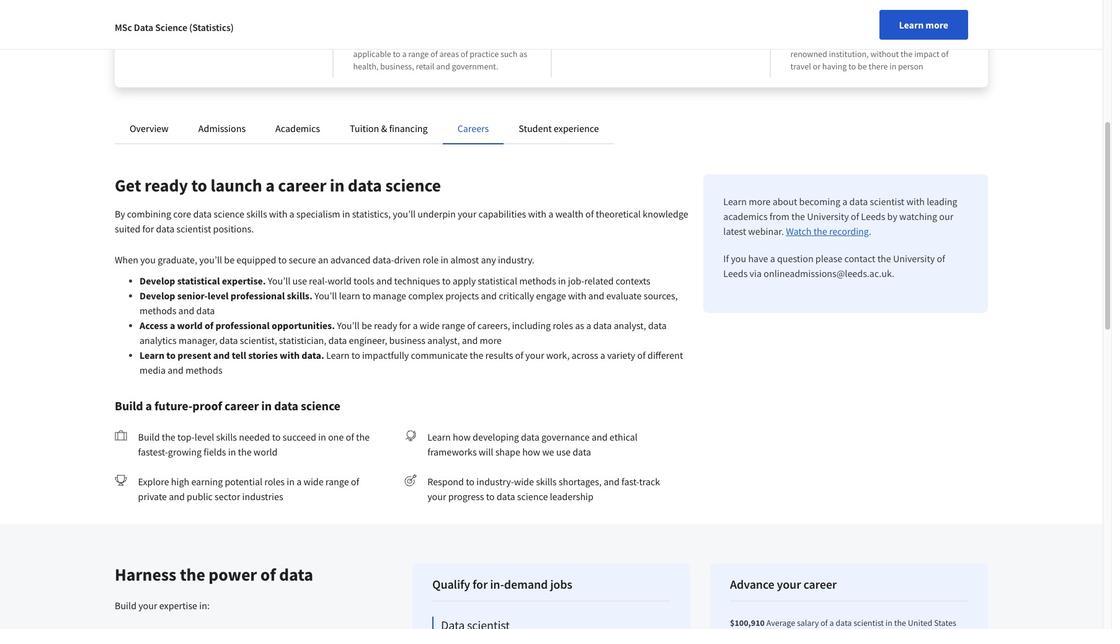 Task type: describe. For each thing, give the bounding box(es) containing it.
to inside build in-demand statistical  skills and expertise applicable to a range of areas of practice such as health, business, retail and government.
[[393, 48, 401, 60]]

learn to present and tell stories with data.
[[140, 349, 326, 362]]

and up manage
[[376, 275, 392, 287]]

with inside the you'll learn to manage complex projects and critically engage with and evaluate sources, methods and data
[[568, 290, 587, 302]]

to left apply at the left top of the page
[[442, 275, 451, 287]]

a up business on the left bottom of the page
[[413, 319, 418, 332]]

advanced
[[331, 254, 371, 266]]

theoretical
[[596, 208, 641, 220]]

earn
[[791, 36, 807, 47]]

1 vertical spatial expertise
[[159, 600, 197, 612]]

0 vertical spatial you'll
[[268, 275, 291, 287]]

careers link
[[458, 122, 489, 135]]

a right access
[[170, 319, 175, 332]]

0 vertical spatial ready
[[145, 174, 188, 197]]

for inside by combining core data science skills with a specialism in statistics, you'll underpin your capabilities with a wealth of theoretical knowledge suited for data scientist positions.
[[142, 223, 154, 235]]

be inside you'll be ready for a wide range of careers, including roles as a data analyst, data analytics manager, data scientist, statistician, data engineer, business analyst, and more
[[362, 319, 372, 332]]

launch
[[211, 174, 262, 197]]

the inside master of science offered by the university of leeds
[[174, 36, 186, 47]]

scientist for learn more about becoming a data scientist with leading academics from the university of leeds by watching our latest webinar.
[[870, 195, 905, 208]]

evaluate
[[606, 290, 642, 302]]

learn for learn to impactfully communicate the results of your work, across a variety of different media and methods
[[326, 349, 350, 362]]

qualify for in-demand jobs
[[432, 577, 572, 592]]

in right the fields
[[228, 446, 236, 458]]

for inside you'll be ready for a wide range of careers, including roles as a data analyst, data analytics manager, data scientist, statistician, data engineer, business analyst, and more
[[399, 319, 411, 332]]

leadership
[[550, 491, 594, 503]]

science for of
[[186, 19, 226, 34]]

with down "get ready to launch a career in data science"
[[269, 208, 287, 220]]

knowledge
[[643, 208, 688, 220]]

wide inside you'll be ready for a wide range of careers, including roles as a data analyst, data analytics manager, data scientist, statistician, data engineer, business analyst, and more
[[420, 319, 440, 332]]

your down harness
[[138, 600, 157, 612]]

of inside you'll be ready for a wide range of careers, including roles as a data analyst, data analytics manager, data scientist, statistician, data engineer, business analyst, and more
[[467, 319, 476, 332]]

in up needed
[[261, 398, 272, 414]]

to down analytics
[[166, 349, 176, 362]]

and inside "learn how developing data governance and ethical frameworks will shape how we use data"
[[592, 431, 608, 444]]

business
[[389, 334, 426, 347]]

range inside you'll be ready for a wide range of careers, including roles as a data analyst, data analytics manager, data scientist, statistician, data engineer, business analyst, and more
[[442, 319, 465, 332]]

you'll learn to manage complex projects and critically engage with and evaluate sources, methods and data
[[140, 290, 678, 317]]

your inside respond to industry-wide skills shortages, and fast-track your progress to data science leadership
[[428, 491, 446, 503]]

180
[[572, 36, 585, 47]]

1 vertical spatial analyst,
[[428, 334, 460, 347]]

in right role
[[441, 254, 449, 266]]

different
[[648, 349, 683, 362]]

a right salary
[[830, 618, 834, 629]]

a left future- on the left of the page
[[146, 398, 152, 414]]

advance your career
[[730, 577, 837, 592]]

in- inside build in-demand statistical  skills and expertise applicable to a range of areas of practice such as health, business, retail and government.
[[374, 36, 384, 47]]

get
[[115, 174, 141, 197]]

to left the secure
[[278, 254, 287, 266]]

and up practice
[[472, 36, 486, 47]]

and down areas
[[436, 61, 450, 72]]

critically
[[499, 290, 534, 302]]

180 credits in total and 15 credits per course
[[572, 36, 731, 47]]

in left total
[[613, 36, 620, 47]]

to down industry- at the bottom left of page
[[486, 491, 495, 503]]

0 vertical spatial professional
[[231, 290, 285, 302]]

roles inside explore high earning potential roles in a wide range of private and public sector industries
[[264, 476, 285, 488]]

latest
[[724, 225, 746, 238]]

learn more
[[899, 19, 949, 31]]

senior-
[[177, 290, 208, 302]]

and inside the 'learn to impactfully communicate the results of your work, across a variety of different media and methods'
[[168, 364, 184, 377]]

growing
[[168, 446, 202, 458]]

becoming
[[799, 195, 841, 208]]

as inside build in-demand statistical  skills and expertise applicable to a range of areas of practice such as health, business, retail and government.
[[519, 48, 527, 60]]

and inside you'll be ready for a wide range of careers, including roles as a data analyst, data analytics manager, data scientist, statistician, data engineer, business analyst, and more
[[462, 334, 478, 347]]

more for learn more
[[926, 19, 949, 31]]

msc data science (statistics)
[[115, 21, 234, 34]]

get ready to launch a career in data science
[[115, 174, 441, 197]]

wealth
[[555, 208, 584, 220]]

with inside learn more about becoming a data scientist with leading academics from the university of leeds by watching our latest webinar.
[[907, 195, 925, 208]]

data-
[[373, 254, 394, 266]]

work,
[[546, 349, 570, 362]]

demand inside build in-demand statistical  skills and expertise applicable to a range of areas of practice such as health, business, retail and government.
[[384, 36, 414, 47]]

specialism
[[296, 208, 340, 220]]

to left launch
[[191, 174, 207, 197]]

learn how developing data governance and ethical frameworks will shape how we use data
[[428, 431, 638, 458]]

the up in:
[[180, 564, 205, 586]]

learn
[[339, 290, 360, 302]]

projects
[[446, 290, 479, 302]]

1 horizontal spatial analyst,
[[614, 319, 646, 332]]

by inside master of science offered by the university of leeds
[[163, 36, 172, 47]]

to inside the 'learn to impactfully communicate the results of your work, across a variety of different media and methods'
[[352, 349, 360, 362]]

question
[[777, 252, 814, 265]]

power
[[209, 564, 257, 586]]

earning
[[191, 476, 223, 488]]

skills.
[[287, 290, 313, 302]]

(statistics)
[[189, 21, 234, 34]]

of inside if you have a question please contact the university of leeds via onlineadmissions@leeds.ac.uk.
[[937, 252, 945, 265]]

to up progress at the left bottom
[[466, 476, 475, 488]]

across
[[572, 349, 598, 362]]

to inside earn a prestigious degree from a world- renowned institution, without the impact of travel or having to be there in person
[[849, 61, 856, 72]]

level inside build the top-level skills needed to succeed in one of the fastest-growing fields in the world
[[195, 431, 214, 444]]

learn to impactfully communicate the results of your work, across a variety of different media and methods
[[140, 349, 683, 377]]

person
[[898, 61, 924, 72]]

webinar.
[[748, 225, 784, 238]]

build a future-proof career in data science
[[115, 398, 341, 414]]

2 horizontal spatial career
[[804, 577, 837, 592]]

via
[[750, 267, 762, 280]]

the right watch
[[814, 225, 827, 238]]

stories
[[248, 349, 278, 362]]

range inside explore high earning potential roles in a wide range of private and public sector industries
[[326, 476, 349, 488]]

world inside build the top-level skills needed to succeed in one of the fastest-growing fields in the world
[[254, 446, 278, 458]]

government.
[[452, 61, 498, 72]]

will
[[479, 446, 493, 458]]

please
[[816, 252, 843, 265]]

business,
[[380, 61, 414, 72]]

in left one
[[318, 431, 326, 444]]

watch the recording link
[[786, 225, 869, 238]]

skills for one
[[216, 431, 237, 444]]

you for if
[[731, 252, 746, 265]]

having
[[823, 61, 847, 72]]

in up specialism in the left top of the page
[[330, 174, 345, 197]]

and down related
[[588, 290, 604, 302]]

of inside learn more about becoming a data scientist with leading academics from the university of leeds by watching our latest webinar.
[[851, 210, 859, 223]]

in left "job-"
[[558, 275, 566, 287]]

access
[[140, 319, 168, 332]]

jobs
[[550, 577, 572, 592]]

methods inside the 'learn to impactfully communicate the results of your work, across a variety of different media and methods'
[[186, 364, 222, 377]]

1 vertical spatial how
[[522, 446, 540, 458]]

to inside build the top-level skills needed to succeed in one of the fastest-growing fields in the world
[[272, 431, 281, 444]]

wide inside respond to industry-wide skills shortages, and fast-track your progress to data science leadership
[[514, 476, 534, 488]]

by inside learn more about becoming a data scientist with leading academics from the university of leeds by watching our latest webinar.
[[888, 210, 898, 223]]

your right advance on the right of page
[[777, 577, 801, 592]]

shortages,
[[559, 476, 602, 488]]

the inside the 'learn to impactfully communicate the results of your work, across a variety of different media and methods'
[[470, 349, 484, 362]]

1 vertical spatial career
[[225, 398, 259, 414]]

ethical
[[610, 431, 638, 444]]

secure
[[289, 254, 316, 266]]

in inside by combining core data science skills with a specialism in statistics, you'll underpin your capabilities with a wealth of theoretical knowledge suited for data scientist positions.
[[342, 208, 350, 220]]

you'll inside by combining core data science skills with a specialism in statistics, you'll underpin your capabilities with a wealth of theoretical knowledge suited for data scientist positions.
[[393, 208, 416, 220]]

watching
[[900, 210, 938, 223]]

from inside learn more about becoming a data scientist with leading academics from the university of leeds by watching our latest webinar.
[[770, 210, 790, 223]]

the down needed
[[238, 446, 252, 458]]

watch
[[786, 225, 812, 238]]

opportunities.
[[272, 319, 335, 332]]

recording
[[829, 225, 869, 238]]

equipped
[[237, 254, 276, 266]]

if
[[724, 252, 729, 265]]

the left united
[[894, 618, 906, 629]]

renowned
[[791, 48, 827, 60]]

university inside if you have a question please contact the university of leeds via onlineadmissions@leeds.ac.uk.
[[893, 252, 935, 265]]

0 vertical spatial use
[[292, 275, 307, 287]]

onlineadmissions@leeds.ac.uk.
[[764, 267, 895, 280]]

states
[[934, 618, 956, 629]]

including
[[512, 319, 551, 332]]

learn for learn how developing data governance and ethical frameworks will shape how we use data
[[428, 431, 451, 444]]

1 horizontal spatial in-
[[490, 577, 504, 592]]

as inside you'll be ready for a wide range of careers, including roles as a data analyst, data analytics manager, data scientist, statistician, data engineer, business analyst, and more
[[575, 319, 584, 332]]

of inside earn a prestigious degree from a world- renowned institution, without the impact of travel or having to be there in person
[[941, 48, 949, 60]]

a up across
[[586, 319, 591, 332]]

if you have a question please contact the university of leeds via onlineadmissions@leeds.ac.uk.
[[724, 252, 945, 280]]

core
[[173, 208, 191, 220]]

1 vertical spatial professional
[[216, 319, 270, 332]]

and inside explore high earning potential roles in a wide range of private and public sector industries
[[169, 491, 185, 503]]

capabilities
[[479, 208, 526, 220]]

a inside build in-demand statistical  skills and expertise applicable to a range of areas of practice such as health, business, retail and government.
[[402, 48, 407, 60]]

careers
[[458, 122, 489, 135]]

0 vertical spatial career
[[278, 174, 327, 197]]

a left world-
[[903, 36, 907, 47]]

advance
[[730, 577, 775, 592]]

the inside learn more about becoming a data scientist with leading academics from the university of leeds by watching our latest webinar.
[[792, 210, 805, 223]]

potential
[[225, 476, 262, 488]]

succeed
[[283, 431, 316, 444]]

techniques
[[394, 275, 440, 287]]

master
[[135, 19, 170, 34]]

areas
[[440, 48, 459, 60]]

statistician,
[[279, 334, 326, 347]]

student
[[519, 122, 552, 135]]

data inside learn more about becoming a data scientist with leading academics from the university of leeds by watching our latest webinar.
[[850, 195, 868, 208]]

msc
[[115, 21, 132, 34]]

public
[[187, 491, 213, 503]]

practice
[[470, 48, 499, 60]]

suited
[[115, 223, 140, 235]]

overview
[[130, 122, 169, 135]]

2 horizontal spatial for
[[473, 577, 488, 592]]

leeds inside master of science offered by the university of leeds
[[235, 36, 256, 47]]

leeds inside learn more about becoming a data scientist with leading academics from the university of leeds by watching our latest webinar.
[[861, 210, 886, 223]]

university inside master of science offered by the university of leeds
[[188, 36, 224, 47]]

explore high earning potential roles in a wide range of private and public sector industries
[[138, 476, 359, 503]]

learn for learn to present and tell stories with data.
[[140, 349, 164, 362]]

when
[[115, 254, 138, 266]]

world-
[[909, 36, 933, 47]]

science inside respond to industry-wide skills shortages, and fast-track your progress to data science leadership
[[517, 491, 548, 503]]

communicate
[[411, 349, 468, 362]]

a inside if you have a question please contact the university of leeds via onlineadmissions@leeds.ac.uk.
[[770, 252, 775, 265]]

explore
[[138, 476, 169, 488]]



Task type: vqa. For each thing, say whether or not it's contained in the screenshot.
rightmost University
yes



Task type: locate. For each thing, give the bounding box(es) containing it.
one
[[328, 431, 344, 444]]

0 horizontal spatial roles
[[264, 476, 285, 488]]

and inside respond to industry-wide skills shortages, and fast-track your progress to data science leadership
[[604, 476, 620, 488]]

travel
[[791, 61, 811, 72]]

results
[[486, 349, 513, 362]]

from up without
[[884, 36, 901, 47]]

2 vertical spatial be
[[362, 319, 372, 332]]

to down institution,
[[849, 61, 856, 72]]

with left wealth
[[528, 208, 547, 220]]

range down projects
[[442, 319, 465, 332]]

scientist left united
[[854, 618, 884, 629]]

a inside learn more about becoming a data scientist with leading academics from the university of leeds by watching our latest webinar.
[[843, 195, 848, 208]]

professional down expertise.
[[231, 290, 285, 302]]

role
[[423, 254, 439, 266]]

world down needed
[[254, 446, 278, 458]]

2 vertical spatial university
[[893, 252, 935, 265]]

2 vertical spatial scientist
[[854, 618, 884, 629]]

wide
[[420, 319, 440, 332], [304, 476, 324, 488], [514, 476, 534, 488]]

0 vertical spatial in-
[[374, 36, 384, 47]]

more inside learn more about becoming a data scientist with leading academics from the university of leeds by watching our latest webinar.
[[749, 195, 771, 208]]

have
[[748, 252, 768, 265]]

you for when
[[140, 254, 156, 266]]

0 horizontal spatial analyst,
[[428, 334, 460, 347]]

1 vertical spatial be
[[224, 254, 235, 266]]

be inside earn a prestigious degree from a world- renowned institution, without the impact of travel or having to be there in person
[[858, 61, 867, 72]]

be
[[858, 61, 867, 72], [224, 254, 235, 266], [362, 319, 372, 332]]

how left we
[[522, 446, 540, 458]]

2 horizontal spatial statistical
[[478, 275, 517, 287]]

to up business,
[[393, 48, 401, 60]]

1 vertical spatial for
[[399, 319, 411, 332]]

science up one
[[301, 398, 341, 414]]

tuition & financing link
[[350, 122, 428, 135]]

use inside "learn how developing data governance and ethical frameworks will shape how we use data"
[[556, 446, 571, 458]]

0 horizontal spatial ready
[[145, 174, 188, 197]]

level
[[208, 290, 229, 302], [195, 431, 214, 444]]

statistical up areas
[[416, 36, 450, 47]]

leeds inside if you have a question please contact the university of leeds via onlineadmissions@leeds.ac.uk.
[[724, 267, 748, 280]]

1 vertical spatial leeds
[[861, 210, 886, 223]]

in- right qualify at the bottom left of the page
[[490, 577, 504, 592]]

university down (statistics)
[[188, 36, 224, 47]]

the up watch
[[792, 210, 805, 223]]

0 horizontal spatial credits
[[587, 36, 611, 47]]

learn for learn more
[[899, 19, 924, 31]]

we
[[542, 446, 554, 458]]

skills inside respond to industry-wide skills shortages, and fast-track your progress to data science leadership
[[536, 476, 557, 488]]

build for build a future-proof career in data science
[[115, 398, 143, 414]]

build for build your expertise in:
[[115, 600, 136, 612]]

develop senior-level professional skills.
[[140, 290, 314, 302]]

a inside the 'learn to impactfully communicate the results of your work, across a variety of different media and methods'
[[600, 349, 605, 362]]

2 vertical spatial leeds
[[724, 267, 748, 280]]

1 horizontal spatial expertise
[[488, 36, 521, 47]]

industries
[[242, 491, 283, 503]]

manager,
[[179, 334, 217, 347]]

0 horizontal spatial how
[[453, 431, 471, 444]]

1 horizontal spatial by
[[888, 210, 898, 223]]

0 horizontal spatial by
[[163, 36, 172, 47]]

0 horizontal spatial world
[[177, 319, 203, 332]]

analyst,
[[614, 319, 646, 332], [428, 334, 460, 347]]

course
[[706, 36, 731, 47]]

scientist for $100,910 average salary of a data scientist in the united states
[[854, 618, 884, 629]]

career up salary
[[804, 577, 837, 592]]

and left 15
[[640, 36, 654, 47]]

range inside build in-demand statistical  skills and expertise applicable to a range of areas of practice such as health, business, retail and government.
[[408, 48, 429, 60]]

roles up work,
[[553, 319, 573, 332]]

and left "ethical"
[[592, 431, 608, 444]]

offered
[[135, 36, 162, 47]]

you'll
[[393, 208, 416, 220], [199, 254, 222, 266]]

1 horizontal spatial credits
[[666, 36, 691, 47]]

learn inside button
[[899, 19, 924, 31]]

more for learn more about becoming a data scientist with leading academics from the university of leeds by watching our latest webinar.
[[749, 195, 771, 208]]

graduate,
[[158, 254, 197, 266]]

skills up leadership
[[536, 476, 557, 488]]

expertise left in:
[[159, 600, 197, 612]]

0 vertical spatial from
[[884, 36, 901, 47]]

in left statistics,
[[342, 208, 350, 220]]

your
[[458, 208, 477, 220], [526, 349, 544, 362], [428, 491, 446, 503], [777, 577, 801, 592], [138, 600, 157, 612]]

of inside explore high earning potential roles in a wide range of private and public sector industries
[[351, 476, 359, 488]]

skills inside build in-demand statistical  skills and expertise applicable to a range of areas of practice such as health, business, retail and government.
[[452, 36, 470, 47]]

0 vertical spatial be
[[858, 61, 867, 72]]

more down careers,
[[480, 334, 502, 347]]

0 vertical spatial develop
[[140, 275, 175, 287]]

your inside by combining core data science skills with a specialism in statistics, you'll underpin your capabilities with a wealth of theoretical knowledge suited for data scientist positions.
[[458, 208, 477, 220]]

university up watch the recording link
[[807, 210, 849, 223]]

0 horizontal spatial career
[[225, 398, 259, 414]]

2 horizontal spatial world
[[328, 275, 352, 287]]

data inside respond to industry-wide skills shortages, and fast-track your progress to data science leadership
[[497, 491, 515, 503]]

the inside if you have a question please contact the university of leeds via onlineadmissions@leeds.ac.uk.
[[878, 252, 891, 265]]

fast-
[[622, 476, 639, 488]]

0 horizontal spatial be
[[224, 254, 235, 266]]

from inside earn a prestigious degree from a world- renowned institution, without the impact of travel or having to be there in person
[[884, 36, 901, 47]]

admissions link
[[198, 122, 246, 135]]

0 vertical spatial by
[[163, 36, 172, 47]]

wide down shape
[[514, 476, 534, 488]]

such
[[501, 48, 518, 60]]

1 vertical spatial you'll
[[199, 254, 222, 266]]

to right needed
[[272, 431, 281, 444]]

2 credits from the left
[[666, 36, 691, 47]]

build down 'media'
[[115, 398, 143, 414]]

data
[[134, 21, 153, 34]]

respond
[[428, 476, 464, 488]]

with down statistician,
[[280, 349, 300, 362]]

build up "applicable"
[[353, 36, 372, 47]]

a right launch
[[266, 174, 275, 197]]

0 vertical spatial methods
[[519, 275, 556, 287]]

a right becoming on the top right of page
[[843, 195, 848, 208]]

academics link
[[276, 122, 320, 135]]

0 vertical spatial leeds
[[235, 36, 256, 47]]

top-
[[177, 431, 195, 444]]

1 develop from the top
[[140, 275, 175, 287]]

0 vertical spatial expertise
[[488, 36, 521, 47]]

15
[[656, 36, 664, 47]]

the inside earn a prestigious degree from a world- renowned institution, without the impact of travel or having to be there in person
[[901, 48, 913, 60]]

demand left jobs
[[504, 577, 548, 592]]

for down combining
[[142, 223, 154, 235]]

you'll for access a world of professional opportunities.
[[337, 319, 360, 332]]

science up positions.
[[214, 208, 244, 220]]

learn
[[899, 19, 924, 31], [724, 195, 747, 208], [140, 349, 164, 362], [326, 349, 350, 362], [428, 431, 451, 444]]

0 horizontal spatial use
[[292, 275, 307, 287]]

skills inside build the top-level skills needed to succeed in one of the fastest-growing fields in the world
[[216, 431, 237, 444]]

statistics,
[[352, 208, 391, 220]]

a inside explore high earning potential roles in a wide range of private and public sector industries
[[297, 476, 302, 488]]

0 vertical spatial you'll
[[393, 208, 416, 220]]

skills for a
[[452, 36, 470, 47]]

when you graduate, you'll be equipped to secure an advanced data-driven role in almost any industry.
[[115, 254, 535, 266]]

build the top-level skills needed to succeed in one of the fastest-growing fields in the world
[[138, 431, 370, 458]]

qualify
[[432, 577, 470, 592]]

0 vertical spatial more
[[926, 19, 949, 31]]

credits right 180 at top right
[[587, 36, 611, 47]]

roles inside you'll be ready for a wide range of careers, including roles as a data analyst, data analytics manager, data scientist, statistician, data engineer, business analyst, and more
[[553, 319, 573, 332]]

0 horizontal spatial for
[[142, 223, 154, 235]]

manage
[[373, 290, 406, 302]]

build up fastest-
[[138, 431, 160, 444]]

0 horizontal spatial wide
[[304, 476, 324, 488]]

the up person on the right
[[901, 48, 913, 60]]

you'll
[[268, 275, 291, 287], [314, 290, 337, 302], [337, 319, 360, 332]]

world
[[328, 275, 352, 287], [177, 319, 203, 332], [254, 446, 278, 458]]

frameworks
[[428, 446, 477, 458]]

0 vertical spatial how
[[453, 431, 471, 444]]

data inside the you'll learn to manage complex projects and critically engage with and evaluate sources, methods and data
[[196, 305, 215, 317]]

learn inside "learn how developing data governance and ethical frameworks will shape how we use data"
[[428, 431, 451, 444]]

in inside explore high earning potential roles in a wide range of private and public sector industries
[[287, 476, 295, 488]]

statistical down the any on the left top of the page
[[478, 275, 517, 287]]

watch the recording .
[[786, 225, 872, 238]]

financing
[[389, 122, 428, 135]]

develop for develop statistical expertise. you'll use real-world tools and techniques to apply statistical methods in job-related contexts
[[140, 275, 175, 287]]

$100,910
[[730, 618, 765, 629]]

by left watching
[[888, 210, 898, 223]]

harness the power of data
[[115, 564, 313, 586]]

build down harness
[[115, 600, 136, 612]]

science right master
[[186, 19, 226, 34]]

in inside earn a prestigious degree from a world- renowned institution, without the impact of travel or having to be there in person
[[890, 61, 897, 72]]

in left united
[[886, 618, 893, 629]]

0 vertical spatial analyst,
[[614, 319, 646, 332]]

0 horizontal spatial in-
[[374, 36, 384, 47]]

1 horizontal spatial be
[[362, 319, 372, 332]]

contact
[[845, 252, 876, 265]]

0 horizontal spatial leeds
[[235, 36, 256, 47]]

access a world of professional opportunities.
[[140, 319, 337, 332]]

analyst, up communicate
[[428, 334, 460, 347]]

0 horizontal spatial methods
[[140, 305, 176, 317]]

professional up scientist,
[[216, 319, 270, 332]]

to down tools
[[362, 290, 371, 302]]

per
[[693, 36, 705, 47]]

you right if on the top right of the page
[[731, 252, 746, 265]]

1 horizontal spatial as
[[575, 319, 584, 332]]

1 vertical spatial world
[[177, 319, 203, 332]]

science for data
[[155, 21, 187, 34]]

science left leadership
[[517, 491, 548, 503]]

0 vertical spatial demand
[[384, 36, 414, 47]]

2 vertical spatial career
[[804, 577, 837, 592]]

ready up core
[[145, 174, 188, 197]]

wide inside explore high earning potential roles in a wide range of private and public sector industries
[[304, 476, 324, 488]]

1 horizontal spatial use
[[556, 446, 571, 458]]

tell
[[232, 349, 246, 362]]

1 vertical spatial ready
[[374, 319, 397, 332]]

experience
[[554, 122, 599, 135]]

2 vertical spatial you'll
[[337, 319, 360, 332]]

for up business on the left bottom of the page
[[399, 319, 411, 332]]

build for build in-demand statistical  skills and expertise applicable to a range of areas of practice such as health, business, retail and government.
[[353, 36, 372, 47]]

1 vertical spatial you'll
[[314, 290, 337, 302]]

science up underpin
[[385, 174, 441, 197]]

and left tell
[[213, 349, 230, 362]]

your inside the 'learn to impactfully communicate the results of your work, across a variety of different media and methods'
[[526, 349, 544, 362]]

impactfully
[[362, 349, 409, 362]]

a down succeed
[[297, 476, 302, 488]]

by down msc data science (statistics)
[[163, 36, 172, 47]]

2 horizontal spatial university
[[893, 252, 935, 265]]

1 vertical spatial by
[[888, 210, 898, 223]]

science up offered
[[155, 21, 187, 34]]

learn for learn more about becoming a data scientist with leading academics from the university of leeds by watching our latest webinar.
[[724, 195, 747, 208]]

a left wealth
[[548, 208, 554, 220]]

0 horizontal spatial expertise
[[159, 600, 197, 612]]

of inside by combining core data science skills with a specialism in statistics, you'll underpin your capabilities with a wealth of theoretical knowledge suited for data scientist positions.
[[586, 208, 594, 220]]

in-
[[374, 36, 384, 47], [490, 577, 504, 592]]

1 vertical spatial more
[[749, 195, 771, 208]]

impact
[[915, 48, 940, 60]]

science inside by combining core data science skills with a specialism in statistics, you'll underpin your capabilities with a wealth of theoretical knowledge suited for data scientist positions.
[[214, 208, 244, 220]]

the down msc data science (statistics)
[[174, 36, 186, 47]]

with down "job-"
[[568, 290, 587, 302]]

1 vertical spatial roles
[[264, 476, 285, 488]]

be left 'there'
[[858, 61, 867, 72]]

without
[[871, 48, 899, 60]]

science inside master of science offered by the university of leeds
[[186, 19, 226, 34]]

more inside you'll be ready for a wide range of careers, including roles as a data analyst, data analytics manager, data scientist, statistician, data engineer, business analyst, and more
[[480, 334, 502, 347]]

learn right 'data.'
[[326, 349, 350, 362]]

0 horizontal spatial from
[[770, 210, 790, 223]]

scientist inside by combining core data science skills with a specialism in statistics, you'll underpin your capabilities with a wealth of theoretical knowledge suited for data scientist positions.
[[177, 223, 211, 235]]

of inside build the top-level skills needed to succeed in one of the fastest-growing fields in the world
[[346, 431, 354, 444]]

1 horizontal spatial career
[[278, 174, 327, 197]]

methods inside the you'll learn to manage complex projects and critically engage with and evaluate sources, methods and data
[[140, 305, 176, 317]]

2 horizontal spatial methods
[[519, 275, 556, 287]]

learn inside learn more about becoming a data scientist with leading academics from the university of leeds by watching our latest webinar.
[[724, 195, 747, 208]]

2 vertical spatial methods
[[186, 364, 222, 377]]

you'll inside the you'll learn to manage complex projects and critically engage with and evaluate sources, methods and data
[[314, 290, 337, 302]]

scientist up . at right top
[[870, 195, 905, 208]]

&
[[381, 122, 387, 135]]

statistical up senior-
[[177, 275, 220, 287]]

level down expertise.
[[208, 290, 229, 302]]

almost
[[451, 254, 479, 266]]

you inside if you have a question please contact the university of leeds via onlineadmissions@leeds.ac.uk.
[[731, 252, 746, 265]]

you'll inside you'll be ready for a wide range of careers, including roles as a data analyst, data analytics manager, data scientist, statistician, data engineer, business analyst, and more
[[337, 319, 360, 332]]

any
[[481, 254, 496, 266]]

science
[[186, 19, 226, 34], [155, 21, 187, 34]]

a right the earn
[[809, 36, 814, 47]]

data.
[[302, 349, 324, 362]]

1 vertical spatial level
[[195, 431, 214, 444]]

build inside build the top-level skills needed to succeed in one of the fastest-growing fields in the world
[[138, 431, 160, 444]]

and down senior-
[[178, 305, 194, 317]]

scientist down core
[[177, 223, 211, 235]]

scientist inside learn more about becoming a data scientist with leading academics from the university of leeds by watching our latest webinar.
[[870, 195, 905, 208]]

0 horizontal spatial you'll
[[199, 254, 222, 266]]

2 develop from the top
[[140, 290, 175, 302]]

1 horizontal spatial you
[[731, 252, 746, 265]]

1 horizontal spatial ready
[[374, 319, 397, 332]]

in down succeed
[[287, 476, 295, 488]]

the left "top-"
[[162, 431, 175, 444]]

1 vertical spatial methods
[[140, 305, 176, 317]]

governance
[[542, 431, 590, 444]]

0 vertical spatial level
[[208, 290, 229, 302]]

and down careers,
[[462, 334, 478, 347]]

1 credits from the left
[[587, 36, 611, 47]]

learn more button
[[879, 10, 968, 40]]

1 horizontal spatial statistical
[[416, 36, 450, 47]]

your left work,
[[526, 349, 544, 362]]

1 horizontal spatial range
[[408, 48, 429, 60]]

skills for your
[[536, 476, 557, 488]]

media
[[140, 364, 166, 377]]

0 vertical spatial range
[[408, 48, 429, 60]]

student experience
[[519, 122, 599, 135]]

ready inside you'll be ready for a wide range of careers, including roles as a data analyst, data analytics manager, data scientist, statistician, data engineer, business analyst, and more
[[374, 319, 397, 332]]

1 horizontal spatial more
[[749, 195, 771, 208]]

2 vertical spatial world
[[254, 446, 278, 458]]

build for build the top-level skills needed to succeed in one of the fastest-growing fields in the world
[[138, 431, 160, 444]]

1 vertical spatial use
[[556, 446, 571, 458]]

more inside button
[[926, 19, 949, 31]]

0 vertical spatial world
[[328, 275, 352, 287]]

expertise inside build in-demand statistical  skills and expertise applicable to a range of areas of practice such as health, business, retail and government.
[[488, 36, 521, 47]]

0 horizontal spatial you
[[140, 254, 156, 266]]

real-
[[309, 275, 328, 287]]

a right have
[[770, 252, 775, 265]]

build inside build in-demand statistical  skills and expertise applicable to a range of areas of practice such as health, business, retail and government.
[[353, 36, 372, 47]]

academics
[[724, 210, 768, 223]]

learn up 'media'
[[140, 349, 164, 362]]

a left specialism in the left top of the page
[[289, 208, 294, 220]]

1 horizontal spatial wide
[[420, 319, 440, 332]]

the right one
[[356, 431, 370, 444]]

analyst, down evaluate
[[614, 319, 646, 332]]

1 horizontal spatial you'll
[[393, 208, 416, 220]]

degree
[[857, 36, 882, 47]]

there
[[869, 61, 888, 72]]

statistical inside build in-demand statistical  skills and expertise applicable to a range of areas of practice such as health, business, retail and government.
[[416, 36, 450, 47]]

student experience link
[[519, 122, 599, 135]]

and right projects
[[481, 290, 497, 302]]

0 vertical spatial roles
[[553, 319, 573, 332]]

be up expertise.
[[224, 254, 235, 266]]

you right the when
[[140, 254, 156, 266]]

methods for and
[[140, 305, 176, 317]]

1 horizontal spatial roles
[[553, 319, 573, 332]]

engage
[[536, 290, 566, 302]]

in right 'there'
[[890, 61, 897, 72]]

0 vertical spatial as
[[519, 48, 527, 60]]

1 vertical spatial from
[[770, 210, 790, 223]]

2 vertical spatial for
[[473, 577, 488, 592]]

skills inside by combining core data science skills with a specialism in statistics, you'll underpin your capabilities with a wealth of theoretical knowledge suited for data scientist positions.
[[246, 208, 267, 220]]

to inside the you'll learn to manage complex projects and critically engage with and evaluate sources, methods and data
[[362, 290, 371, 302]]

overview link
[[130, 122, 169, 135]]

2 vertical spatial range
[[326, 476, 349, 488]]

1 vertical spatial university
[[807, 210, 849, 223]]

1 vertical spatial range
[[442, 319, 465, 332]]

methods for in
[[519, 275, 556, 287]]

2 horizontal spatial wide
[[514, 476, 534, 488]]

0 horizontal spatial statistical
[[177, 275, 220, 287]]

learn inside the 'learn to impactfully communicate the results of your work, across a variety of different media and methods'
[[326, 349, 350, 362]]

university inside learn more about becoming a data scientist with leading academics from the university of leeds by watching our latest webinar.
[[807, 210, 849, 223]]

shape
[[495, 446, 520, 458]]

salary
[[797, 618, 819, 629]]

from
[[884, 36, 901, 47], [770, 210, 790, 223]]

your down respond
[[428, 491, 446, 503]]

in
[[613, 36, 620, 47], [890, 61, 897, 72], [330, 174, 345, 197], [342, 208, 350, 220], [441, 254, 449, 266], [558, 275, 566, 287], [261, 398, 272, 414], [318, 431, 326, 444], [228, 446, 236, 458], [287, 476, 295, 488], [886, 618, 893, 629]]

you'll left underpin
[[393, 208, 416, 220]]

develop for develop senior-level professional skills.
[[140, 290, 175, 302]]

2 horizontal spatial leeds
[[861, 210, 886, 223]]

1 horizontal spatial university
[[807, 210, 849, 223]]

1 vertical spatial demand
[[504, 577, 548, 592]]

leading
[[927, 195, 958, 208]]

you'll for develop senior-level professional skills.
[[314, 290, 337, 302]]

demand up business,
[[384, 36, 414, 47]]

1 horizontal spatial leeds
[[724, 267, 748, 280]]

underpin
[[418, 208, 456, 220]]

you'll right graduate,
[[199, 254, 222, 266]]

skills up positions.
[[246, 208, 267, 220]]

ready
[[145, 174, 188, 197], [374, 319, 397, 332]]

0 horizontal spatial university
[[188, 36, 224, 47]]



